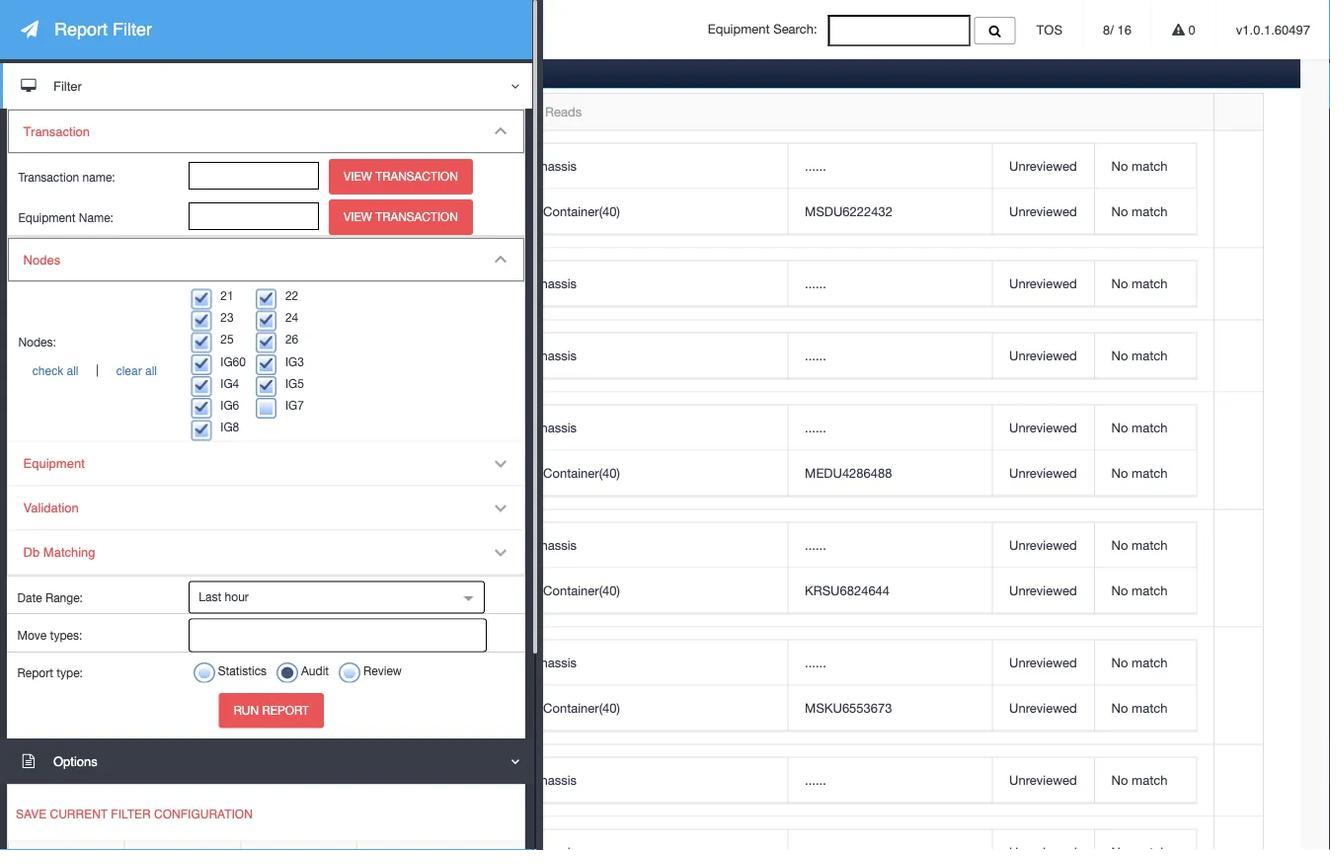 Task type: describe. For each thing, give the bounding box(es) containing it.
name:
[[79, 210, 114, 224]]

unreviewed cell for 1st no match cell
[[992, 144, 1094, 189]]

...... cell for seventh chassis cell from the bottom of the page
[[788, 144, 992, 189]]

6 chassis cell from the top
[[515, 641, 788, 686]]

nodes link
[[8, 238, 524, 282]]

10- for 13:23:53
[[117, 688, 136, 704]]

ap20231016001771
[[84, 668, 200, 683]]

5 chassis cell from the top
[[515, 523, 788, 568]]

13:24:16
[[154, 453, 204, 469]]

7 no match cell from the top
[[1094, 523, 1197, 568]]

no match for the unreviewed cell related to 8th no match cell from the bottom
[[1112, 348, 1168, 363]]

match for 8th no match cell from the bottom
[[1132, 348, 1168, 363]]

s container(40) cell for msku6553673
[[515, 686, 788, 731]]

match for second no match cell from the bottom
[[1132, 700, 1168, 716]]

no match for the unreviewed cell for second no match cell from the bottom
[[1112, 700, 1168, 716]]

report inside button
[[262, 704, 309, 718]]

7 chassis from the top
[[531, 773, 577, 788]]

msku6553673 cell
[[788, 686, 992, 731]]

msku6553673
[[805, 700, 892, 716]]

cell containing ap20231016001773
[[67, 745, 289, 817]]

krsu6824644
[[805, 583, 890, 598]]

s for msdu6222432
[[531, 203, 540, 219]]

cell containing ap20231016001772
[[67, 510, 289, 628]]

equipment name:
[[18, 210, 114, 224]]

search:
[[774, 21, 817, 37]]

move type
[[388, 104, 450, 119]]

cell containing ap20231016001775
[[67, 320, 289, 393]]

ap20231016001776 2023-10-16 13:24:54
[[84, 171, 204, 207]]

ig8
[[221, 420, 239, 434]]

row inside report filter navigation
[[8, 842, 524, 850]]

...... for first chassis cell from the bottom
[[805, 773, 827, 788]]

transaction menu item
[[8, 110, 524, 236]]

unreviewed for second no match cell
[[1010, 203, 1077, 219]]

s container(40) cell for msdu6222432
[[515, 189, 788, 234]]

no for second no match cell
[[1112, 203, 1128, 219]]

8/ 16
[[1103, 22, 1132, 37]]

msdu6222432 cell
[[788, 189, 992, 234]]

menu inside report filter navigation
[[7, 237, 525, 576]]

entry cell
[[370, 393, 496, 510]]

...... cell for fifth chassis cell from the top
[[788, 523, 992, 568]]

container(40) for msku6553673
[[543, 700, 620, 716]]

1 vertical spatial filter
[[53, 79, 82, 93]]

26 cell
[[289, 745, 370, 817]]

unreviewed cell for sixth no match cell from the top of the grid containing transaction
[[992, 451, 1094, 496]]

equipment for name:
[[18, 210, 76, 224]]

clear all link
[[102, 364, 171, 378]]

view for transaction name:
[[344, 170, 372, 183]]

...... for 6th chassis cell from the bottom of the page
[[805, 276, 827, 291]]

25 for ap20231016001776 2023-10-16 13:24:54
[[306, 181, 321, 196]]

reports
[[151, 65, 210, 81]]

run report button
[[219, 693, 324, 729]]

view for equipment name:
[[344, 210, 372, 224]]

run
[[234, 704, 259, 718]]

all for check all
[[67, 364, 79, 378]]

16 inside dropdown button
[[1118, 22, 1132, 37]]

6 chassis from the top
[[531, 655, 577, 670]]

23 inside cell
[[306, 276, 321, 291]]

21 inside nodes menu item
[[221, 289, 234, 303]]

report filter navigation
[[0, 0, 532, 850]]

no match for 11th no match cell the unreviewed cell
[[1112, 773, 1168, 788]]

8 no match cell from the top
[[1094, 568, 1197, 614]]

10- for 13:24:31
[[117, 359, 136, 374]]

clear
[[116, 364, 142, 378]]

no match for the unreviewed cell associated with 1st no match cell
[[1112, 158, 1168, 173]]

bars image
[[81, 20, 97, 38]]

row containing ap20231016001777
[[67, 248, 1263, 320]]

3 no match cell from the top
[[1094, 261, 1197, 307]]

filter link
[[0, 63, 532, 109]]

no for 5th no match cell
[[1112, 420, 1128, 435]]

review
[[364, 664, 402, 678]]

16 for ap20231016001773 2023-10-16 13:23:58
[[136, 783, 151, 799]]

unreviewed for 8th no match cell from the bottom
[[1010, 348, 1077, 363]]

view transaction for equipment name:
[[344, 210, 458, 224]]

v1.0.1.60497 button
[[1217, 0, 1330, 59]]

nodes:
[[18, 335, 56, 349]]

hour
[[225, 590, 249, 604]]

transaction inside 'row'
[[84, 104, 150, 119]]

type
[[423, 104, 450, 119]]

s container(40) for msku6553673
[[531, 700, 620, 716]]

msdu6222432
[[805, 203, 893, 219]]

matching
[[43, 545, 95, 560]]

row group for ap20231016001771 2023-10-16 13:23:53
[[515, 641, 1197, 731]]

16 for ap20231016001776 2023-10-16 13:24:54
[[136, 191, 151, 207]]

unreviewed for 9th no match cell from the top
[[1010, 655, 1077, 670]]

ap20231016001774
[[84, 433, 200, 448]]

last
[[199, 590, 221, 604]]

report for report filter
[[54, 19, 108, 40]]

...... cell for second chassis cell from the bottom of the page
[[788, 641, 992, 686]]

unreviewed for second no match cell from the bottom
[[1010, 700, 1077, 716]]

report for report type:
[[17, 666, 53, 680]]

ocr reads
[[514, 104, 582, 119]]

4 no match cell from the top
[[1094, 333, 1197, 379]]

...... for seventh chassis cell from the bottom of the page
[[805, 158, 827, 173]]

no match for 3rd no match cell from the top of the grid containing transaction's the unreviewed cell
[[1112, 276, 1168, 291]]

21 cell
[[289, 510, 370, 628]]

25 for ap20231016001771 2023-10-16 13:23:53
[[306, 678, 321, 694]]

25 cell for 13:24:54
[[289, 131, 370, 248]]

no for sixth no match cell from the top of the grid containing transaction
[[1112, 465, 1128, 481]]

home link
[[70, 54, 136, 95]]

unreviewed for 5th no match cell
[[1010, 420, 1077, 435]]

11 no match cell from the top
[[1094, 758, 1197, 804]]

audit
[[301, 664, 329, 678]]

24
[[285, 311, 299, 324]]

16 for ap20231016001777 2023-10-16 13:25:03
[[136, 286, 151, 302]]

0 button
[[1153, 0, 1216, 59]]

ap20231016001776
[[84, 171, 200, 186]]

krsu6824644 cell
[[788, 568, 992, 614]]

unreviewed cell for fifth no match cell from the bottom of the grid containing transaction
[[992, 523, 1094, 568]]

move types:
[[17, 629, 82, 642]]

s for medu4286488
[[531, 465, 540, 481]]

2 chassis cell from the top
[[515, 261, 788, 307]]

...... cell for 6th chassis cell from the bottom of the page
[[788, 261, 992, 307]]

node
[[306, 104, 338, 119]]

3 chassis from the top
[[531, 348, 577, 363]]

equipment for search:
[[708, 21, 770, 37]]

view transaction for transaction name:
[[344, 170, 458, 183]]

13:23:53
[[154, 688, 204, 704]]

cell containing ap20231016001771
[[67, 628, 289, 745]]

13:24:31
[[154, 359, 204, 374]]

s for msku6553673
[[531, 700, 540, 716]]

last hour
[[199, 590, 249, 604]]

tab list containing home
[[66, 54, 1301, 850]]

range:
[[45, 591, 83, 604]]

10- for 13:24:54
[[117, 191, 136, 207]]

5 no match cell from the top
[[1094, 406, 1197, 451]]

search image
[[989, 25, 1001, 37]]

unreviewed for fifth no match cell from the bottom of the grid containing transaction
[[1010, 537, 1077, 553]]

run report
[[234, 704, 309, 718]]

type:
[[57, 666, 83, 680]]

1 chassis cell from the top
[[515, 144, 788, 189]]

6 no match cell from the top
[[1094, 451, 1197, 496]]

warning image
[[1172, 23, 1185, 36]]

ig6
[[221, 398, 239, 412]]

22 cell
[[289, 320, 370, 393]]

check all link
[[18, 364, 93, 378]]

no match for the unreviewed cell associated with 9th no match cell from the top
[[1112, 655, 1168, 670]]

no for fourth no match cell from the bottom of the grid containing transaction
[[1112, 583, 1128, 598]]

match for 3rd no match cell from the top of the grid containing transaction
[[1132, 276, 1168, 291]]

cell containing ap20231016001777
[[67, 248, 289, 320]]

3 chassis cell from the top
[[515, 333, 788, 379]]

...... cell for fourth chassis cell from the bottom
[[788, 406, 992, 451]]

reports link
[[138, 54, 224, 95]]

db
[[23, 545, 40, 560]]

4 chassis cell from the top
[[515, 406, 788, 451]]

equipment link
[[8, 442, 524, 486]]

10 no match cell from the top
[[1094, 686, 1197, 731]]

v1.0.1.60497
[[1236, 22, 1311, 37]]

ig3 for 22
[[306, 443, 327, 458]]

clear all
[[116, 364, 157, 378]]

unreviewed for sixth no match cell from the top of the grid containing transaction
[[1010, 465, 1077, 481]]

2 no match cell from the top
[[1094, 189, 1197, 234]]

26 inside nodes menu item
[[285, 332, 299, 346]]

s container(40) for krsu6824644
[[531, 583, 620, 598]]

no for 11th no match cell
[[1112, 773, 1128, 788]]

unreviewed for 3rd no match cell from the top of the grid containing transaction
[[1010, 276, 1077, 291]]

equipment search:
[[708, 21, 828, 37]]

10- for 13:23:58
[[117, 783, 136, 799]]

2023- for 2023-10-16 13:25:03
[[84, 286, 117, 302]]

ap20231016001773
[[84, 763, 200, 778]]

7 chassis cell from the top
[[515, 758, 788, 804]]

check
[[32, 364, 63, 378]]

unreviewed for fourth no match cell from the bottom of the grid containing transaction
[[1010, 583, 1077, 598]]

validation link
[[8, 486, 524, 531]]

s container(40) cell for medu4286488
[[515, 451, 788, 496]]

exit for 26
[[388, 773, 414, 788]]

5 chassis from the top
[[531, 537, 577, 553]]

2023- for 2023-10-16 13:23:56
[[84, 571, 117, 586]]

exit cell for 21
[[370, 510, 496, 628]]

unreviewed cell for fourth no match cell from the bottom of the grid containing transaction
[[992, 568, 1094, 614]]

statistics
[[218, 664, 267, 678]]

8/
[[1103, 22, 1114, 37]]



Task type: locate. For each thing, give the bounding box(es) containing it.
0 vertical spatial 21
[[221, 289, 234, 303]]

2023- inside ap20231016001777 2023-10-16 13:25:03
[[84, 286, 117, 302]]

0 vertical spatial report
[[54, 19, 108, 40]]

8/ 16 button
[[1084, 0, 1152, 59]]

13:24:54
[[154, 191, 204, 207]]

reads
[[545, 104, 582, 119]]

23 up the 22 cell
[[306, 276, 321, 291]]

1 vertical spatial view transaction
[[344, 210, 458, 224]]

unreviewed for 11th no match cell
[[1010, 773, 1077, 788]]

filter right bars "icon"
[[113, 19, 152, 40]]

ap20231016001777 2023-10-16 13:25:03
[[84, 266, 204, 302]]

1 ...... from the top
[[805, 158, 827, 173]]

2 all from the left
[[145, 364, 157, 378]]

10- inside ap20231016001777 2023-10-16 13:25:03
[[117, 286, 136, 302]]

None field
[[828, 15, 971, 46], [189, 621, 214, 651], [828, 15, 971, 46], [189, 621, 214, 651]]

s
[[531, 203, 540, 219], [531, 465, 540, 481], [531, 583, 540, 598], [531, 700, 540, 716]]

no match
[[1112, 158, 1168, 173], [1112, 203, 1168, 219], [1112, 276, 1168, 291], [1112, 348, 1168, 363], [1112, 420, 1168, 435], [1112, 465, 1168, 481], [1112, 537, 1168, 553], [1112, 583, 1168, 598], [1112, 655, 1168, 670], [1112, 700, 1168, 716], [1112, 773, 1168, 788]]

1 unreviewed cell from the top
[[992, 144, 1094, 189]]

4 no match from the top
[[1112, 348, 1168, 363]]

16 inside ap20231016001776 2023-10-16 13:24:54
[[136, 191, 151, 207]]

row group for ap20231016001776 2023-10-16 13:24:54
[[515, 144, 1197, 234]]

10 match from the top
[[1132, 700, 1168, 716]]

check all
[[32, 364, 79, 378]]

unreviewed
[[1010, 158, 1077, 173], [1010, 203, 1077, 219], [1010, 276, 1077, 291], [1010, 348, 1077, 363], [1010, 420, 1077, 435], [1010, 465, 1077, 481], [1010, 537, 1077, 553], [1010, 583, 1077, 598], [1010, 655, 1077, 670], [1010, 700, 1077, 716], [1010, 773, 1077, 788]]

no for 9th no match cell from the top
[[1112, 655, 1128, 670]]

22 inside nodes menu item
[[285, 289, 299, 303]]

exit for 25
[[388, 181, 414, 196]]

11 unreviewed from the top
[[1010, 773, 1077, 788]]

unreviewed for 1st no match cell
[[1010, 158, 1077, 173]]

medu4286488 cell
[[788, 451, 992, 496]]

13:25:03
[[154, 286, 204, 302]]

no match for the unreviewed cell associated with sixth no match cell from the top of the grid containing transaction
[[1112, 465, 1168, 481]]

21 right 13:25:03
[[221, 289, 234, 303]]

6 unreviewed from the top
[[1010, 465, 1077, 481]]

date
[[17, 591, 42, 604]]

1 vertical spatial move
[[17, 629, 47, 642]]

6 match from the top
[[1132, 465, 1168, 481]]

report left 'type:' on the bottom of the page
[[17, 666, 53, 680]]

...... for second chassis cell from the bottom of the page
[[805, 655, 827, 670]]

3 ...... from the top
[[805, 348, 827, 363]]

21 inside cell
[[306, 561, 321, 576]]

no match for the unreviewed cell for fourth no match cell from the bottom of the grid containing transaction
[[1112, 583, 1168, 598]]

23 up "ig60" at the top left
[[221, 311, 234, 324]]

1 exit from the top
[[388, 181, 414, 196]]

no for fifth no match cell from the bottom of the grid containing transaction
[[1112, 537, 1128, 553]]

2 25 cell from the top
[[289, 628, 370, 745]]

nodes menu item
[[8, 238, 524, 442]]

ap20231016001775 2023-10-16 13:24:31
[[84, 338, 204, 374]]

8 unreviewed cell from the top
[[992, 568, 1094, 614]]

0 horizontal spatial 21
[[221, 289, 234, 303]]

tos button
[[1017, 0, 1083, 59]]

no for 3rd no match cell from the top of the grid containing transaction
[[1112, 276, 1128, 291]]

0 vertical spatial 22
[[285, 289, 299, 303]]

10- inside "ap20231016001771 2023-10-16 13:23:53"
[[117, 688, 136, 704]]

nodes
[[23, 252, 60, 267]]

......
[[805, 158, 827, 173], [805, 276, 827, 291], [805, 348, 827, 363], [805, 420, 827, 435], [805, 537, 827, 553], [805, 655, 827, 670], [805, 773, 827, 788]]

exit cell for 26
[[370, 745, 496, 817]]

16 inside ap20231016001777 2023-10-16 13:25:03
[[136, 286, 151, 302]]

16 down ap20231016001771
[[136, 688, 151, 704]]

9 no from the top
[[1112, 655, 1128, 670]]

26
[[285, 332, 299, 346], [306, 773, 321, 788]]

date range:
[[17, 591, 83, 604]]

row
[[67, 94, 1263, 131], [67, 131, 1263, 248], [515, 144, 1197, 189], [515, 189, 1197, 234], [67, 248, 1263, 320], [515, 261, 1197, 307], [67, 320, 1263, 393], [515, 333, 1197, 379], [67, 393, 1263, 510], [515, 406, 1197, 451], [515, 451, 1197, 496], [67, 510, 1263, 628], [515, 523, 1197, 568], [515, 568, 1197, 614], [67, 628, 1263, 745], [515, 641, 1197, 686], [515, 686, 1197, 731], [67, 745, 1263, 817], [515, 758, 1197, 804], [67, 817, 1263, 850], [515, 830, 1197, 850], [8, 842, 524, 850]]

2 ...... from the top
[[805, 276, 827, 291]]

1 horizontal spatial 23
[[306, 276, 321, 291]]

4 s container(40) from the top
[[531, 700, 620, 716]]

menu containing nodes
[[7, 237, 525, 576]]

5 ...... cell from the top
[[788, 523, 992, 568]]

0 horizontal spatial move
[[17, 629, 47, 642]]

report up home
[[54, 19, 108, 40]]

0 horizontal spatial report
[[17, 666, 53, 680]]

s container(40)
[[531, 203, 620, 219], [531, 465, 620, 481], [531, 583, 620, 598], [531, 700, 620, 716]]

1 horizontal spatial move
[[388, 104, 420, 119]]

1 2023- from the top
[[84, 191, 117, 207]]

1 vertical spatial view transaction button
[[329, 200, 473, 235]]

cell containing ap20231016001776
[[67, 131, 289, 248]]

25
[[306, 181, 321, 196], [221, 332, 234, 346], [306, 678, 321, 694]]

0
[[1185, 22, 1196, 37]]

3 exit from the top
[[388, 561, 414, 576]]

0 horizontal spatial ig3
[[285, 354, 304, 368]]

no match for the unreviewed cell related to fifth no match cell from the bottom of the grid containing transaction
[[1112, 537, 1168, 553]]

2 2023- from the top
[[84, 286, 117, 302]]

3 container(40) from the top
[[543, 583, 620, 598]]

transaction link
[[8, 110, 524, 154]]

2023- for 2023-10-16 13:23:53
[[84, 688, 117, 704]]

...... for fifth chassis cell from the bottom of the page
[[805, 348, 827, 363]]

2 s container(40) from the top
[[531, 465, 620, 481]]

...... cell
[[788, 144, 992, 189], [788, 261, 992, 307], [788, 333, 992, 379], [788, 406, 992, 451], [788, 523, 992, 568], [788, 641, 992, 686], [788, 758, 992, 804]]

6 10- from the top
[[117, 688, 136, 704]]

1 all from the left
[[67, 364, 79, 378]]

ap20231016001773 2023-10-16 13:23:58
[[84, 763, 204, 799]]

s container(40) for medu4286488
[[531, 465, 620, 481]]

grid inside tab list
[[67, 94, 1263, 850]]

move for move types:
[[17, 629, 47, 642]]

2023- for 2023-10-16 13:24:16
[[84, 453, 117, 469]]

4 exit cell from the top
[[370, 745, 496, 817]]

exit cell for 25
[[370, 131, 496, 248]]

4 unreviewed from the top
[[1010, 348, 1077, 363]]

equipment
[[708, 21, 770, 37], [18, 210, 76, 224], [23, 456, 85, 471]]

0 vertical spatial move
[[388, 104, 420, 119]]

4 2023- from the top
[[84, 453, 117, 469]]

4 10- from the top
[[117, 453, 136, 469]]

ap20231016001775
[[84, 338, 200, 353]]

13:23:58
[[154, 783, 204, 799]]

16 down ap20231016001774
[[136, 453, 151, 469]]

25 down transaction link
[[306, 181, 321, 196]]

no for 1st no match cell
[[1112, 158, 1128, 173]]

entry
[[388, 443, 429, 458]]

2023- for 2023-10-16 13:24:54
[[84, 191, 117, 207]]

ig3 for 26
[[285, 354, 304, 368]]

s for krsu6824644
[[531, 583, 540, 598]]

row containing ap20231016001773
[[67, 745, 1263, 817]]

container(40) for krsu6824644
[[543, 583, 620, 598]]

2 vertical spatial 25
[[306, 678, 321, 694]]

cell containing ap20231016001774
[[67, 393, 289, 510]]

1 vertical spatial 21
[[306, 561, 321, 576]]

10- inside ap20231016001776 2023-10-16 13:24:54
[[117, 191, 136, 207]]

16 inside the ap20231016001773 2023-10-16 13:23:58
[[136, 783, 151, 799]]

16 down ap20231016001773
[[136, 783, 151, 799]]

menu
[[7, 237, 525, 576]]

...... cell for first chassis cell from the bottom
[[788, 758, 992, 804]]

2023- inside the ap20231016001772 2023-10-16 13:23:56
[[84, 571, 117, 586]]

10 no match from the top
[[1112, 700, 1168, 716]]

5 10- from the top
[[117, 571, 136, 586]]

transaction name:
[[18, 170, 115, 184]]

10- down ap20231016001771
[[117, 688, 136, 704]]

8 no from the top
[[1112, 583, 1128, 598]]

22
[[285, 289, 299, 303], [306, 348, 321, 364]]

1 horizontal spatial 26
[[306, 773, 321, 788]]

exit down move type
[[388, 181, 414, 196]]

1 s container(40) from the top
[[531, 203, 620, 219]]

1 container(40) from the top
[[543, 203, 620, 219]]

7 unreviewed from the top
[[1010, 537, 1077, 553]]

match for sixth no match cell from the top of the grid containing transaction
[[1132, 465, 1168, 481]]

0 horizontal spatial 26
[[285, 332, 299, 346]]

equipment up the nodes
[[18, 210, 76, 224]]

ig3
[[285, 354, 304, 368], [306, 443, 327, 458]]

2023- inside "ap20231016001771 2023-10-16 13:23:53"
[[84, 688, 117, 704]]

1 vertical spatial ig3
[[306, 443, 327, 458]]

2023- inside ap20231016001776 2023-10-16 13:24:54
[[84, 191, 117, 207]]

10- down ap20231016001777
[[117, 286, 136, 302]]

1 horizontal spatial report
[[54, 19, 108, 40]]

no
[[1112, 158, 1128, 173], [1112, 203, 1128, 219], [1112, 276, 1128, 291], [1112, 348, 1128, 363], [1112, 420, 1128, 435], [1112, 465, 1128, 481], [1112, 537, 1128, 553], [1112, 583, 1128, 598], [1112, 655, 1128, 670], [1112, 700, 1128, 716], [1112, 773, 1128, 788]]

10- inside the ap20231016001774 2023-10-16 13:24:16
[[117, 453, 136, 469]]

exit cell
[[370, 131, 496, 248], [370, 248, 496, 320], [370, 510, 496, 628], [370, 745, 496, 817]]

16 down ap20231016001777
[[136, 286, 151, 302]]

23 inside nodes menu item
[[221, 311, 234, 324]]

2 unreviewed from the top
[[1010, 203, 1077, 219]]

4 ...... cell from the top
[[788, 406, 992, 451]]

1 horizontal spatial ig3
[[306, 443, 327, 458]]

2023- for 2023-10-16 13:24:31
[[84, 359, 117, 374]]

view transaction up the 23 cell
[[344, 210, 458, 224]]

4 chassis from the top
[[531, 420, 577, 435]]

db matching
[[23, 545, 95, 560]]

7 no match from the top
[[1112, 537, 1168, 553]]

view transaction button down move type
[[329, 159, 473, 195]]

row group for ap20231016001774 2023-10-16 13:24:16
[[515, 406, 1197, 496]]

8 unreviewed from the top
[[1010, 583, 1077, 598]]

1 vertical spatial 26
[[306, 773, 321, 788]]

0 horizontal spatial 23
[[221, 311, 234, 324]]

no for 8th no match cell from the bottom
[[1112, 348, 1128, 363]]

equipment inside equipment link
[[23, 456, 85, 471]]

1 ...... cell from the top
[[788, 144, 992, 189]]

23 cell
[[289, 248, 370, 320]]

16 for ap20231016001772 2023-10-16 13:23:56
[[136, 571, 151, 586]]

16 down ap20231016001775
[[136, 359, 151, 374]]

2 vertical spatial equipment
[[23, 456, 85, 471]]

8 no match from the top
[[1112, 583, 1168, 598]]

s container(40) cell for krsu6824644
[[515, 568, 788, 614]]

16 inside "ap20231016001771 2023-10-16 13:23:53"
[[136, 688, 151, 704]]

db matching link
[[8, 531, 524, 575]]

6 ...... from the top
[[805, 655, 827, 670]]

25 cell right run
[[289, 628, 370, 745]]

2 no match from the top
[[1112, 203, 1168, 219]]

25 cell down 'node'
[[289, 131, 370, 248]]

ig3 inside nodes menu item
[[285, 354, 304, 368]]

view transaction button
[[329, 159, 473, 195], [329, 200, 473, 235]]

exit right 21 cell
[[388, 561, 414, 576]]

home
[[84, 65, 122, 81]]

report
[[54, 19, 108, 40], [17, 666, 53, 680], [262, 704, 309, 718]]

...... cell for fifth chassis cell from the bottom of the page
[[788, 333, 992, 379]]

view transaction button for name:
[[329, 200, 473, 235]]

1 vertical spatial 22
[[306, 348, 321, 364]]

chassis cell
[[515, 144, 788, 189], [515, 261, 788, 307], [515, 333, 788, 379], [515, 406, 788, 451], [515, 523, 788, 568], [515, 641, 788, 686], [515, 758, 788, 804]]

0 vertical spatial 25 cell
[[289, 131, 370, 248]]

2 s from the top
[[531, 465, 540, 481]]

medu4286488
[[805, 465, 892, 481]]

1 exit cell from the top
[[370, 131, 496, 248]]

3 s container(40) cell from the top
[[515, 568, 788, 614]]

2023- inside the ap20231016001774 2023-10-16 13:24:16
[[84, 453, 117, 469]]

None text field
[[189, 162, 319, 190]]

1 view transaction from the top
[[344, 170, 458, 183]]

0 vertical spatial filter
[[113, 19, 152, 40]]

6 ...... cell from the top
[[788, 641, 992, 686]]

10- down ap20231016001773
[[117, 783, 136, 799]]

3 match from the top
[[1132, 276, 1168, 291]]

6 2023- from the top
[[84, 688, 117, 704]]

1 horizontal spatial all
[[145, 364, 157, 378]]

16 inside the ap20231016001772 2023-10-16 13:23:56
[[136, 571, 151, 586]]

10 unreviewed from the top
[[1010, 700, 1077, 716]]

tab list
[[66, 54, 1301, 850]]

row containing transaction
[[67, 94, 1263, 131]]

no match for second no match cell the unreviewed cell
[[1112, 203, 1168, 219]]

10 unreviewed cell from the top
[[992, 686, 1094, 731]]

1 horizontal spatial filter
[[113, 19, 152, 40]]

16 for ap20231016001775 2023-10-16 13:24:31
[[136, 359, 151, 374]]

5 match from the top
[[1132, 420, 1168, 435]]

view transaction button up the 23 cell
[[329, 200, 473, 235]]

0 vertical spatial 26
[[285, 332, 299, 346]]

view transaction
[[344, 170, 458, 183], [344, 210, 458, 224]]

grid
[[67, 94, 1263, 850]]

5 unreviewed from the top
[[1010, 420, 1077, 435]]

unreviewed cell for second no match cell
[[992, 189, 1094, 234]]

0 vertical spatial 25
[[306, 181, 321, 196]]

None text field
[[189, 202, 319, 230]]

exit cell for 23
[[370, 248, 496, 320]]

1 vertical spatial 25 cell
[[289, 628, 370, 745]]

validation
[[23, 501, 79, 515]]

10- for 13:25:03
[[117, 286, 136, 302]]

11 match from the top
[[1132, 773, 1168, 788]]

21 down validation link
[[306, 561, 321, 576]]

unreviewed cell for 11th no match cell
[[992, 758, 1094, 804]]

10- inside the ap20231016001773 2023-10-16 13:23:58
[[117, 783, 136, 799]]

10- down ap20231016001772
[[117, 571, 136, 586]]

6 no from the top
[[1112, 465, 1128, 481]]

grid containing transaction
[[67, 94, 1263, 850]]

10- inside ap20231016001775 2023-10-16 13:24:31
[[117, 359, 136, 374]]

ap20231016001774 2023-10-16 13:24:16
[[84, 433, 204, 469]]

name:
[[83, 170, 115, 184]]

...... for fifth chassis cell from the top
[[805, 537, 827, 553]]

16 for ap20231016001771 2023-10-16 13:23:53
[[136, 688, 151, 704]]

10- down the ap20231016001776
[[117, 191, 136, 207]]

report right run
[[262, 704, 309, 718]]

unreviewed cell for 9th no match cell from the top
[[992, 641, 1094, 686]]

match for 9th no match cell from the top
[[1132, 655, 1168, 670]]

9 match from the top
[[1132, 655, 1168, 670]]

9 no match cell from the top
[[1094, 641, 1197, 686]]

none text field inside transaction 'menu item'
[[189, 202, 319, 230]]

11 no from the top
[[1112, 773, 1128, 788]]

no match cell
[[1094, 144, 1197, 189], [1094, 189, 1197, 234], [1094, 261, 1197, 307], [1094, 333, 1197, 379], [1094, 406, 1197, 451], [1094, 451, 1197, 496], [1094, 523, 1197, 568], [1094, 568, 1197, 614], [1094, 641, 1197, 686], [1094, 686, 1197, 731], [1094, 758, 1197, 804]]

options link
[[0, 739, 532, 784]]

0 horizontal spatial 22
[[285, 289, 299, 303]]

view transaction button for name:
[[329, 159, 473, 195]]

move left the types:
[[17, 629, 47, 642]]

move
[[388, 104, 420, 119], [17, 629, 47, 642]]

equipment up validation
[[23, 456, 85, 471]]

3 unreviewed cell from the top
[[992, 261, 1094, 307]]

3 no match from the top
[[1112, 276, 1168, 291]]

ig3 inside cell
[[306, 443, 327, 458]]

0 vertical spatial view
[[344, 170, 372, 183]]

9 no match from the top
[[1112, 655, 1168, 670]]

7 10- from the top
[[117, 783, 136, 799]]

move left type
[[388, 104, 420, 119]]

ig3 cell
[[289, 393, 370, 510]]

1 vertical spatial 25
[[221, 332, 234, 346]]

2023-
[[84, 191, 117, 207], [84, 286, 117, 302], [84, 359, 117, 374], [84, 453, 117, 469], [84, 571, 117, 586], [84, 688, 117, 704], [84, 783, 117, 799]]

3 10- from the top
[[117, 359, 136, 374]]

13:23:56
[[154, 571, 204, 586]]

exit right the 26 cell
[[388, 773, 414, 788]]

3 exit cell from the top
[[370, 510, 496, 628]]

cell
[[67, 131, 289, 248], [1214, 131, 1263, 248], [67, 248, 289, 320], [1214, 248, 1263, 320], [67, 320, 289, 393], [370, 320, 496, 393], [1214, 320, 1263, 393], [67, 393, 289, 510], [1214, 393, 1263, 510], [67, 510, 289, 628], [1214, 510, 1263, 628], [67, 628, 289, 745], [370, 628, 496, 745], [1214, 628, 1263, 745], [67, 745, 289, 817], [1214, 745, 1263, 817], [67, 817, 289, 850], [289, 817, 370, 850], [370, 817, 496, 850], [1214, 817, 1263, 850], [515, 830, 788, 850], [788, 830, 992, 850], [992, 830, 1094, 850], [1094, 830, 1197, 850]]

2 exit cell from the top
[[370, 248, 496, 320]]

ap20231016001772
[[84, 550, 200, 566]]

2023- inside the ap20231016001773 2023-10-16 13:23:58
[[84, 783, 117, 799]]

2023- for 2023-10-16 13:23:58
[[84, 783, 117, 799]]

exit
[[388, 181, 414, 196], [388, 276, 414, 291], [388, 561, 414, 576], [388, 773, 414, 788]]

none text field inside transaction 'menu item'
[[189, 162, 319, 190]]

25 up "ig60" at the top left
[[221, 332, 234, 346]]

16 right the 8/
[[1118, 22, 1132, 37]]

chassis
[[531, 158, 577, 173], [531, 276, 577, 291], [531, 348, 577, 363], [531, 420, 577, 435], [531, 537, 577, 553], [531, 655, 577, 670], [531, 773, 577, 788]]

report filter link
[[0, 0, 532, 59]]

2023- inside ap20231016001775 2023-10-16 13:24:31
[[84, 359, 117, 374]]

no match for 5th no match cell the unreviewed cell
[[1112, 420, 1168, 435]]

25 down audit
[[306, 678, 321, 694]]

3 unreviewed from the top
[[1010, 276, 1077, 291]]

7 unreviewed cell from the top
[[992, 523, 1094, 568]]

equipment left search:
[[708, 21, 770, 37]]

5 unreviewed cell from the top
[[992, 406, 1094, 451]]

26 down "24"
[[285, 332, 299, 346]]

0 vertical spatial equipment
[[708, 21, 770, 37]]

0 horizontal spatial all
[[67, 364, 79, 378]]

0 vertical spatial 23
[[306, 276, 321, 291]]

2 horizontal spatial report
[[262, 704, 309, 718]]

1 vertical spatial equipment
[[18, 210, 76, 224]]

2 unreviewed cell from the top
[[992, 189, 1094, 234]]

match for 1st no match cell
[[1132, 158, 1168, 173]]

1 view transaction button from the top
[[329, 159, 473, 195]]

no for second no match cell from the bottom
[[1112, 700, 1128, 716]]

25 cell for 13:23:53
[[289, 628, 370, 745]]

0 horizontal spatial filter
[[53, 79, 82, 93]]

10- inside the ap20231016001772 2023-10-16 13:23:56
[[117, 571, 136, 586]]

10 no from the top
[[1112, 700, 1128, 716]]

1 chassis from the top
[[531, 158, 577, 173]]

match
[[1132, 158, 1168, 173], [1132, 203, 1168, 219], [1132, 276, 1168, 291], [1132, 348, 1168, 363], [1132, 420, 1168, 435], [1132, 465, 1168, 481], [1132, 537, 1168, 553], [1132, 583, 1168, 598], [1132, 655, 1168, 670], [1132, 700, 1168, 716], [1132, 773, 1168, 788]]

row group
[[67, 131, 1263, 850], [515, 144, 1197, 234], [515, 406, 1197, 496], [515, 523, 1197, 614], [515, 641, 1197, 731]]

ig60
[[221, 354, 246, 368]]

2 view transaction button from the top
[[329, 200, 473, 235]]

7 no from the top
[[1112, 537, 1128, 553]]

2 vertical spatial report
[[262, 704, 309, 718]]

0 vertical spatial ig3
[[285, 354, 304, 368]]

6 no match from the top
[[1112, 465, 1168, 481]]

21
[[221, 289, 234, 303], [306, 561, 321, 576]]

7 match from the top
[[1132, 537, 1168, 553]]

10- down ap20231016001775
[[117, 359, 136, 374]]

row group for ap20231016001772 2023-10-16 13:23:56
[[515, 523, 1197, 614]]

s container(40) cell
[[515, 189, 788, 234], [515, 451, 788, 496], [515, 568, 788, 614], [515, 686, 788, 731]]

move inside 'row'
[[388, 104, 420, 119]]

ig4
[[221, 376, 239, 390]]

10- for 13:23:56
[[117, 571, 136, 586]]

options
[[53, 754, 98, 769]]

11 unreviewed cell from the top
[[992, 758, 1094, 804]]

16 inside ap20231016001775 2023-10-16 13:24:31
[[136, 359, 151, 374]]

move for move type
[[388, 104, 420, 119]]

26 inside cell
[[306, 773, 321, 788]]

0 vertical spatial view transaction
[[344, 170, 458, 183]]

exit for 23
[[388, 276, 414, 291]]

exit for 21
[[388, 561, 414, 576]]

9 unreviewed cell from the top
[[992, 641, 1094, 686]]

2 10- from the top
[[117, 286, 136, 302]]

unreviewed cell
[[992, 144, 1094, 189], [992, 189, 1094, 234], [992, 261, 1094, 307], [992, 333, 1094, 379], [992, 406, 1094, 451], [992, 451, 1094, 496], [992, 523, 1094, 568], [992, 568, 1094, 614], [992, 641, 1094, 686], [992, 686, 1094, 731], [992, 758, 1094, 804]]

2 match from the top
[[1132, 203, 1168, 219]]

ap20231016001771 2023-10-16 13:23:53
[[84, 668, 204, 704]]

1 vertical spatial view
[[344, 210, 372, 224]]

filter
[[113, 19, 152, 40], [53, 79, 82, 93]]

0 vertical spatial view transaction button
[[329, 159, 473, 195]]

row containing ap20231016001775
[[67, 320, 1263, 393]]

ig7
[[285, 398, 304, 412]]

all right clear on the left top
[[145, 364, 157, 378]]

1 horizontal spatial 22
[[306, 348, 321, 364]]

26 down run report button
[[306, 773, 321, 788]]

ap20231016001772 2023-10-16 13:23:56
[[84, 550, 204, 586]]

unreviewed cell for 5th no match cell
[[992, 406, 1094, 451]]

unreviewed cell for 8th no match cell from the bottom
[[992, 333, 1094, 379]]

match for second no match cell
[[1132, 203, 1168, 219]]

s container(40) for msdu6222432
[[531, 203, 620, 219]]

10- down ap20231016001774
[[117, 453, 136, 469]]

23
[[306, 276, 321, 291], [221, 311, 234, 324]]

equipment inside transaction 'menu item'
[[18, 210, 76, 224]]

16 for ap20231016001774 2023-10-16 13:24:16
[[136, 453, 151, 469]]

2 no from the top
[[1112, 203, 1128, 219]]

view
[[344, 170, 372, 183], [344, 210, 372, 224]]

container(40)
[[543, 203, 620, 219], [543, 465, 620, 481], [543, 583, 620, 598], [543, 700, 620, 716]]

22 inside cell
[[306, 348, 321, 364]]

all right "check"
[[67, 364, 79, 378]]

exit right the 23 cell
[[388, 276, 414, 291]]

8 match from the top
[[1132, 583, 1168, 598]]

3 no from the top
[[1112, 276, 1128, 291]]

1 no match cell from the top
[[1094, 144, 1197, 189]]

match for 11th no match cell
[[1132, 773, 1168, 788]]

5 no from the top
[[1112, 420, 1128, 435]]

move inside report filter navigation
[[17, 629, 47, 642]]

unreviewed cell for 3rd no match cell from the top of the grid containing transaction
[[992, 261, 1094, 307]]

report type:
[[17, 666, 83, 680]]

unreviewed cell for second no match cell from the bottom
[[992, 686, 1094, 731]]

25 inside nodes menu item
[[221, 332, 234, 346]]

1 vertical spatial report
[[17, 666, 53, 680]]

match for 5th no match cell
[[1132, 420, 1168, 435]]

2 chassis from the top
[[531, 276, 577, 291]]

types:
[[50, 629, 82, 642]]

report filter
[[54, 19, 152, 40]]

16 inside the ap20231016001774 2023-10-16 13:24:16
[[136, 453, 151, 469]]

container(40) for msdu6222432
[[543, 203, 620, 219]]

1 horizontal spatial 21
[[306, 561, 321, 576]]

4 s container(40) cell from the top
[[515, 686, 788, 731]]

ap20231016001777
[[84, 266, 200, 281]]

view transaction down move type
[[344, 170, 458, 183]]

4 unreviewed cell from the top
[[992, 333, 1094, 379]]

filter left home
[[53, 79, 82, 93]]

16 down the ap20231016001776
[[136, 191, 151, 207]]

16 down ap20231016001772
[[136, 571, 151, 586]]

1 vertical spatial 23
[[221, 311, 234, 324]]

ocr
[[514, 104, 542, 119]]

4 match from the top
[[1132, 348, 1168, 363]]

25 cell
[[289, 131, 370, 248], [289, 628, 370, 745]]

ig5
[[285, 376, 304, 390]]

|
[[93, 363, 102, 377]]

match for fifth no match cell from the bottom of the grid containing transaction
[[1132, 537, 1168, 553]]

tos
[[1037, 22, 1063, 37]]

all
[[67, 364, 79, 378], [145, 364, 157, 378]]



Task type: vqa. For each thing, say whether or not it's contained in the screenshot.


